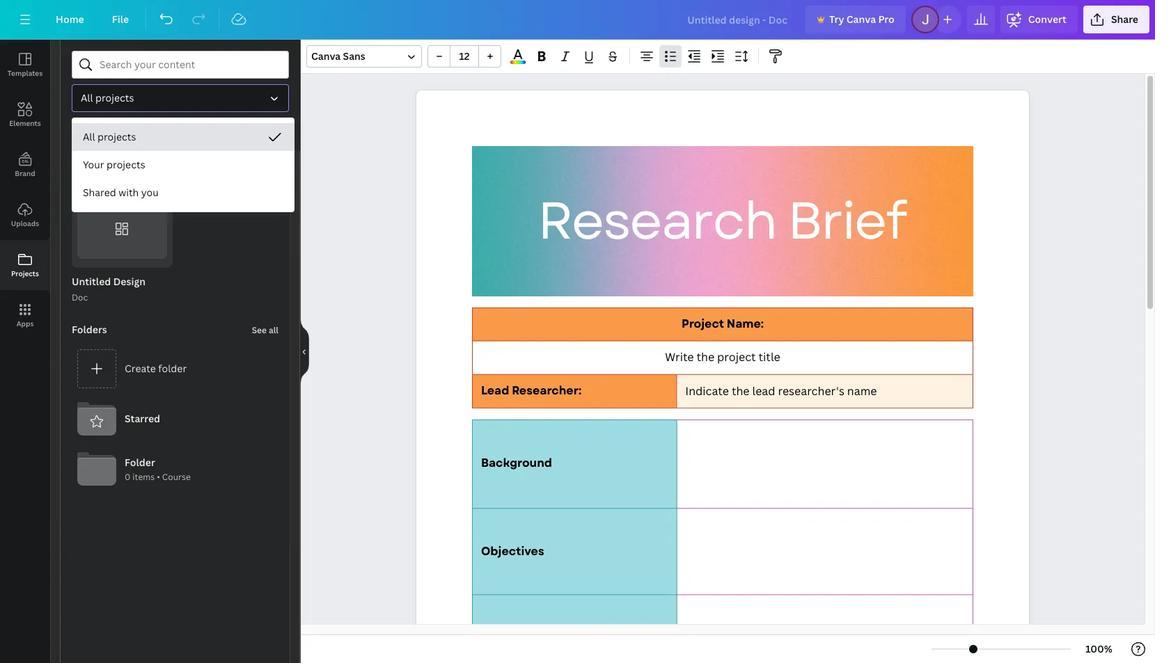 Task type: locate. For each thing, give the bounding box(es) containing it.
all inside option
[[83, 130, 95, 143]]

research brief
[[538, 184, 906, 259]]

share
[[1112, 13, 1139, 26]]

templates button
[[0, 40, 50, 90]]

0 vertical spatial projects
[[95, 91, 134, 104]]

create folder button
[[72, 344, 279, 395]]

all projects up all button
[[81, 91, 134, 104]]

all projects button
[[72, 123, 295, 151]]

projects up with
[[107, 158, 145, 171]]

0 horizontal spatial folders
[[72, 323, 107, 337]]

projects inside all projects button
[[95, 91, 134, 104]]

all projects
[[81, 91, 134, 104], [83, 130, 136, 143]]

try canva pro button
[[806, 6, 906, 33]]

projects inside all projects button
[[97, 130, 136, 143]]

2 vertical spatial projects
[[107, 158, 145, 171]]

0 vertical spatial designs
[[150, 130, 187, 143]]

sans
[[343, 49, 366, 63]]

0 horizontal spatial canva
[[311, 49, 341, 63]]

home link
[[45, 6, 95, 33]]

main menu bar
[[0, 0, 1156, 40]]

starred button
[[72, 395, 279, 445]]

brand button
[[0, 140, 50, 190]]

Select ownership filter button
[[72, 84, 289, 112]]

uploads
[[11, 219, 39, 228]]

canva
[[847, 13, 876, 26], [311, 49, 341, 63]]

projects up all button
[[95, 91, 134, 104]]

0 horizontal spatial designs
[[72, 169, 109, 182]]

1 horizontal spatial canva
[[847, 13, 876, 26]]

1 vertical spatial all projects
[[83, 130, 136, 143]]

projects inside your projects button
[[107, 158, 145, 171]]

try
[[830, 13, 845, 26]]

designs up shared
[[72, 169, 109, 182]]

canva right try
[[847, 13, 876, 26]]

0 horizontal spatial group
[[72, 190, 172, 268]]

file button
[[101, 6, 140, 33]]

designs inside 'designs' button
[[150, 130, 187, 143]]

see
[[252, 325, 267, 337]]

1 horizontal spatial folders
[[232, 130, 267, 143]]

convert
[[1029, 13, 1067, 26]]

design
[[113, 275, 146, 289]]

Research Brief text field
[[417, 91, 1030, 664]]

convert button
[[1001, 6, 1078, 33]]

projects up your projects
[[97, 130, 136, 143]]

your
[[83, 158, 104, 171]]

1 horizontal spatial group
[[428, 45, 502, 68]]

with
[[119, 186, 139, 199]]

group
[[428, 45, 502, 68], [72, 190, 172, 268]]

all
[[81, 91, 93, 104], [94, 130, 106, 143], [83, 130, 95, 143]]

1 horizontal spatial designs
[[150, 130, 187, 143]]

canva left sans
[[311, 49, 341, 63]]

0 vertical spatial canva
[[847, 13, 876, 26]]

all
[[269, 325, 279, 337]]

1 vertical spatial projects
[[97, 130, 136, 143]]

1 vertical spatial group
[[72, 190, 172, 268]]

1 vertical spatial designs
[[72, 169, 109, 182]]

projects
[[95, 91, 134, 104], [97, 130, 136, 143], [107, 158, 145, 171]]

shared
[[83, 186, 116, 199]]

all projects up your projects
[[83, 130, 136, 143]]

untitled
[[72, 275, 111, 289]]

home
[[56, 13, 84, 26]]

100% button
[[1077, 639, 1122, 661]]

apps
[[16, 319, 34, 329]]

projects for your projects button
[[107, 158, 145, 171]]

starred
[[125, 413, 160, 426]]

designs up your projects option
[[150, 130, 187, 143]]

0
[[125, 471, 131, 483]]

designs
[[150, 130, 187, 143], [72, 169, 109, 182]]

folder
[[158, 362, 187, 376]]

side panel tab list
[[0, 40, 50, 341]]

folder 0 items • course
[[125, 456, 191, 483]]

see all
[[252, 325, 279, 337]]

1 vertical spatial canva
[[311, 49, 341, 63]]

shared with you option
[[72, 179, 295, 207]]

folders
[[232, 130, 267, 143], [72, 323, 107, 337]]

create folder
[[125, 362, 187, 376]]

0 vertical spatial folders
[[232, 130, 267, 143]]



Task type: vqa. For each thing, say whether or not it's contained in the screenshot.
The Watermark-
no



Task type: describe. For each thing, give the bounding box(es) containing it.
1 vertical spatial folders
[[72, 323, 107, 337]]

folder
[[125, 456, 155, 469]]

uploads button
[[0, 190, 50, 240]]

projects
[[11, 269, 39, 279]]

canva sans button
[[306, 45, 422, 68]]

share button
[[1084, 6, 1150, 33]]

projects for all projects button
[[95, 91, 134, 104]]

all projects option
[[72, 123, 295, 151]]

•
[[157, 471, 160, 483]]

templates
[[8, 68, 43, 78]]

research
[[538, 184, 777, 259]]

– – number field
[[455, 49, 474, 63]]

canva inside dropdown button
[[311, 49, 341, 63]]

shared with you button
[[72, 179, 295, 207]]

Design title text field
[[677, 6, 800, 33]]

select ownership filter list box
[[72, 123, 295, 207]]

doc
[[72, 292, 88, 304]]

try canva pro
[[830, 13, 895, 26]]

color range image
[[511, 61, 526, 64]]

canva inside "button"
[[847, 13, 876, 26]]

0 vertical spatial all projects
[[81, 91, 134, 104]]

untitled design group
[[72, 190, 172, 305]]

create
[[125, 362, 156, 376]]

projects button
[[0, 240, 50, 290]]

elements button
[[0, 90, 50, 140]]

you
[[141, 186, 159, 199]]

brief
[[788, 184, 906, 259]]

your projects button
[[72, 151, 295, 179]]

designs button
[[128, 123, 209, 150]]

see all button
[[251, 316, 280, 344]]

Search your content search field
[[100, 52, 280, 78]]

your projects
[[83, 158, 145, 171]]

brand
[[15, 169, 35, 178]]

items
[[133, 471, 155, 483]]

course
[[162, 471, 191, 483]]

folders button
[[209, 123, 289, 150]]

0 vertical spatial group
[[428, 45, 502, 68]]

untitled design doc
[[72, 275, 146, 304]]

100%
[[1086, 643, 1113, 656]]

all button
[[72, 123, 128, 150]]

your projects option
[[72, 151, 295, 179]]

file
[[112, 13, 129, 26]]

shared with you
[[83, 186, 159, 199]]

hide image
[[300, 318, 309, 385]]

folders inside button
[[232, 130, 267, 143]]

pro
[[879, 13, 895, 26]]

elements
[[9, 118, 41, 128]]

all projects inside option
[[83, 130, 136, 143]]

apps button
[[0, 290, 50, 341]]

canva sans
[[311, 49, 366, 63]]



